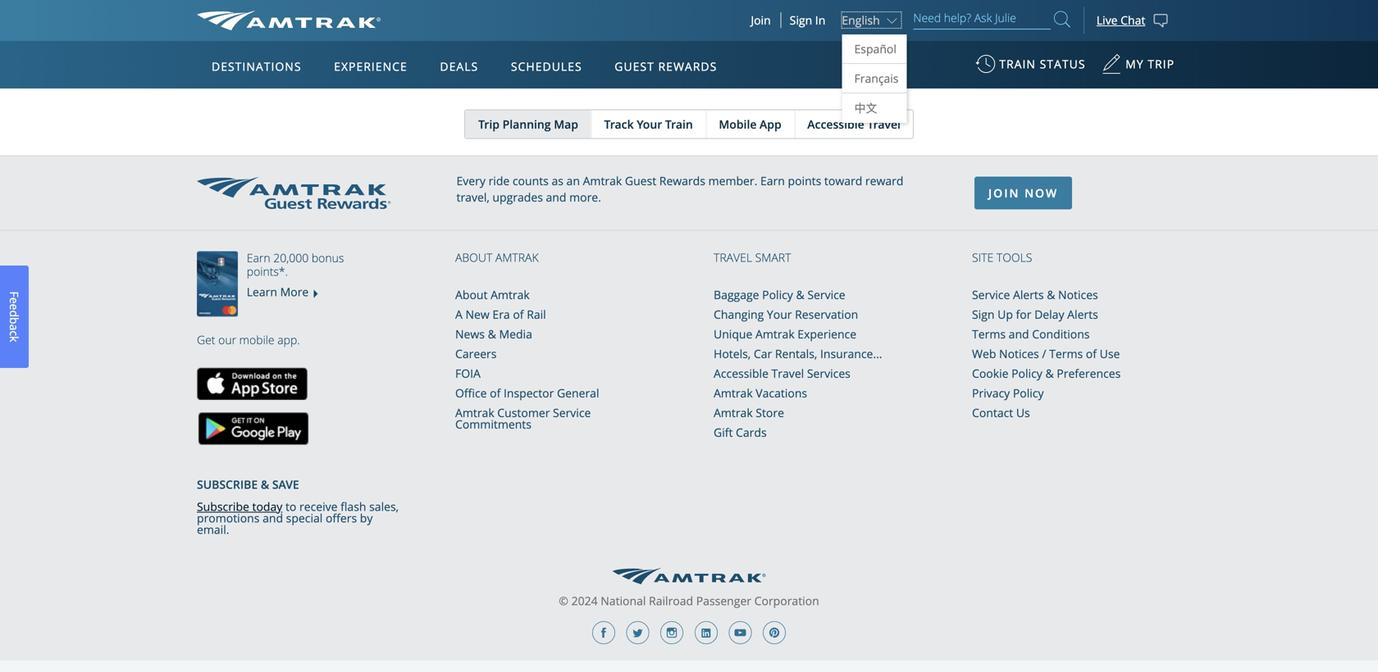 Task type: vqa. For each thing, say whether or not it's contained in the screenshot.
right Notices
yes



Task type: locate. For each thing, give the bounding box(es) containing it.
service inside the baggage policy & service changing your reservation unique amtrak experience hotels, car rentals, insurance... accessible travel services amtrak vacations amtrak store gift cards
[[807, 287, 845, 302]]

alerts
[[1013, 287, 1044, 302], [1067, 307, 1098, 322]]

of left use
[[1086, 346, 1097, 362]]

and inside to receive flash sales, promotions and special offers by email.
[[263, 510, 283, 526]]

site
[[972, 250, 994, 265]]

of right office
[[490, 385, 501, 401]]

amtrak
[[583, 173, 622, 189], [495, 250, 539, 265], [491, 287, 530, 302], [755, 326, 795, 342], [714, 385, 753, 401], [455, 405, 494, 421], [714, 405, 753, 421]]

map
[[554, 117, 578, 132]]

amtrak on youtube image
[[729, 622, 752, 645]]

baggage policy & service changing your reservation unique amtrak experience hotels, car rentals, insurance... accessible travel services amtrak vacations amtrak store gift cards
[[714, 287, 882, 440]]

amtrak down office
[[455, 405, 494, 421]]

cookie policy & preferences link
[[972, 366, 1121, 381]]

destinations
[[212, 59, 301, 74]]

amtrak up about amtrak link
[[495, 250, 539, 265]]

banner
[[0, 0, 1378, 379]]

1 horizontal spatial sign
[[972, 307, 995, 322]]

an
[[566, 173, 580, 189]]

app
[[760, 117, 782, 132]]

travel
[[867, 117, 901, 132], [714, 250, 752, 265], [772, 366, 804, 381]]

about inside about amtrak a new era of rail news & media careers foia office of inspector general amtrak customer service commitments
[[455, 287, 488, 302]]

0 vertical spatial amtrak image
[[197, 11, 381, 30]]

a
[[7, 325, 22, 331]]

join now
[[988, 186, 1058, 201]]

of inside service alerts & notices sign up for delay alerts terms and conditions web notices / terms of use cookie policy & preferences privacy policy contact us
[[1086, 346, 1097, 362]]

2 horizontal spatial service
[[972, 287, 1010, 302]]

amtrak image up © 2024 national railroad passenger corporation
[[612, 568, 766, 585]]

and left to
[[263, 510, 283, 526]]

your down the "baggage policy & service" link
[[767, 307, 792, 322]]

1 horizontal spatial service
[[807, 287, 845, 302]]

1 horizontal spatial notices
[[1058, 287, 1098, 302]]

about
[[455, 250, 492, 265], [455, 287, 488, 302]]

0 vertical spatial alerts
[[1013, 287, 1044, 302]]

0 vertical spatial your
[[637, 117, 662, 132]]

0 vertical spatial of
[[513, 307, 524, 322]]

guest down the track your train button in the top of the page
[[625, 173, 656, 189]]

policy up us on the bottom of page
[[1013, 385, 1044, 401]]

pinterest image
[[763, 622, 786, 645]]

special
[[286, 510, 323, 526]]

0 vertical spatial guest
[[615, 59, 654, 74]]

every
[[456, 173, 486, 189]]

for
[[1016, 307, 1031, 322]]

amtrak customer service commitments link
[[455, 405, 591, 432]]

2 horizontal spatial travel
[[867, 117, 901, 132]]

0 vertical spatial terms
[[972, 326, 1006, 342]]

amtrak image inside 'banner'
[[197, 11, 381, 30]]

0 vertical spatial rewards
[[658, 59, 717, 74]]

earn left 'points'
[[760, 173, 785, 189]]

1 vertical spatial amtrak image
[[612, 568, 766, 585]]

0 vertical spatial accessible
[[807, 117, 864, 132]]

unique amtrak experience link
[[714, 326, 856, 342]]

join inside 'banner'
[[751, 12, 771, 28]]

amtrak up gift cards "link"
[[714, 405, 753, 421]]

policy inside the baggage policy & service changing your reservation unique amtrak experience hotels, car rentals, insurance... accessible travel services amtrak vacations amtrak store gift cards
[[762, 287, 793, 302]]

2 about from the top
[[455, 287, 488, 302]]

1 horizontal spatial of
[[513, 307, 524, 322]]

and inside every ride counts as an amtrak guest rewards member. earn points toward reward travel, upgrades and more.
[[546, 190, 566, 205]]

foia
[[455, 366, 481, 381]]

1 vertical spatial travel
[[714, 250, 752, 265]]

0 horizontal spatial service
[[553, 405, 591, 421]]

1 horizontal spatial join
[[988, 186, 1020, 201]]

e up d
[[7, 298, 22, 304]]

service alerts & notices link
[[972, 287, 1098, 302]]

1 horizontal spatial earn
[[760, 173, 785, 189]]

footer containing subscribe & save
[[197, 445, 406, 538]]

english
[[842, 12, 880, 28]]

your
[[637, 117, 662, 132], [767, 307, 792, 322]]

& inside the baggage policy & service changing your reservation unique amtrak experience hotels, car rentals, insurance... accessible travel services amtrak vacations amtrak store gift cards
[[796, 287, 804, 302]]

mobile app
[[719, 117, 782, 132]]

baggage
[[714, 287, 759, 302]]

deals button
[[433, 43, 485, 89]]

about up about amtrak link
[[455, 250, 492, 265]]

amtrak guest rewards image
[[197, 177, 391, 209]]

travel up the vacations at the right bottom of the page
[[772, 366, 804, 381]]

footer
[[0, 156, 1378, 661], [197, 445, 406, 538]]

&
[[796, 287, 804, 302], [1047, 287, 1055, 302], [488, 326, 496, 342], [1045, 366, 1054, 381], [261, 477, 269, 492]]

list box
[[842, 34, 907, 123]]

join left now
[[988, 186, 1020, 201]]

terms up web
[[972, 326, 1006, 342]]

service alerts & notices sign up for delay alerts terms and conditions web notices / terms of use cookie policy & preferences privacy policy contact us
[[972, 287, 1121, 421]]

a new era of rail link
[[455, 307, 546, 322]]

sign left up
[[972, 307, 995, 322]]

1 horizontal spatial travel
[[772, 366, 804, 381]]

us
[[1016, 405, 1030, 421]]

subscribe & save
[[197, 477, 299, 492]]

join left sign in at the right top of page
[[751, 12, 771, 28]]

amtrak up more.
[[583, 173, 622, 189]]

2 horizontal spatial of
[[1086, 346, 1097, 362]]

notices down terms and conditions link
[[999, 346, 1039, 362]]

1 horizontal spatial alerts
[[1067, 307, 1098, 322]]

0 horizontal spatial and
[[263, 510, 283, 526]]

0 horizontal spatial amtrak image
[[197, 11, 381, 30]]

contact
[[972, 405, 1013, 421]]

0 horizontal spatial join
[[751, 12, 771, 28]]

sign in
[[790, 12, 825, 28]]

rewards left member.
[[659, 173, 705, 189]]

1 vertical spatial sign
[[972, 307, 995, 322]]

policy up changing your reservation link
[[762, 287, 793, 302]]

rewards
[[658, 59, 717, 74], [659, 173, 705, 189]]

ride
[[489, 173, 510, 189]]

2 e from the top
[[7, 304, 22, 310]]

1 about from the top
[[455, 250, 492, 265]]

save
[[272, 477, 299, 492]]

& up changing your reservation link
[[796, 287, 804, 302]]

d
[[7, 310, 22, 317]]

smart
[[755, 250, 791, 265]]

service down general on the left of the page
[[553, 405, 591, 421]]

cards
[[736, 425, 767, 440]]

1 horizontal spatial accessible
[[807, 117, 864, 132]]

travel up baggage
[[714, 250, 752, 265]]

f e e d b a c k button
[[0, 266, 29, 368]]

e
[[7, 298, 22, 304], [7, 304, 22, 310]]

0 horizontal spatial accessible
[[714, 366, 769, 381]]

2 horizontal spatial and
[[1009, 326, 1029, 342]]

mobile
[[719, 117, 757, 132]]

points
[[788, 173, 821, 189]]

1 vertical spatial experience
[[798, 326, 856, 342]]

0 vertical spatial policy
[[762, 287, 793, 302]]

rewards inside popup button
[[658, 59, 717, 74]]

0 horizontal spatial alerts
[[1013, 287, 1044, 302]]

0 horizontal spatial notices
[[999, 346, 1039, 362]]

application
[[258, 137, 652, 367]]

learn
[[247, 284, 277, 300]]

of right era
[[513, 307, 524, 322]]

join inside footer
[[988, 186, 1020, 201]]

and down for
[[1009, 326, 1029, 342]]

and down as
[[546, 190, 566, 205]]

use
[[1100, 346, 1120, 362]]

0 vertical spatial experience
[[334, 59, 407, 74]]

0 horizontal spatial your
[[637, 117, 662, 132]]

earn inside earn 20,000 bonus points*. learn more
[[247, 250, 270, 266]]

accessible inside the baggage policy & service changing your reservation unique amtrak experience hotels, car rentals, insurance... accessible travel services amtrak vacations amtrak store gift cards
[[714, 366, 769, 381]]

1 vertical spatial of
[[1086, 346, 1097, 362]]

policy down /
[[1011, 366, 1042, 381]]

terms down conditions
[[1049, 346, 1083, 362]]

guest up the track your train button in the top of the page
[[615, 59, 654, 74]]

1 horizontal spatial and
[[546, 190, 566, 205]]

today
[[252, 499, 282, 515]]

receive
[[299, 499, 338, 515]]

customer
[[497, 405, 550, 421]]

travel inside button
[[867, 117, 901, 132]]

notices up delay
[[1058, 287, 1098, 302]]

1 horizontal spatial experience
[[798, 326, 856, 342]]

your inside button
[[637, 117, 662, 132]]

join button
[[741, 12, 781, 28]]

1 vertical spatial join
[[988, 186, 1020, 201]]

cookie
[[972, 366, 1009, 381]]

mobile app button
[[706, 110, 794, 138]]

alerts up for
[[1013, 287, 1044, 302]]

travel smart
[[714, 250, 791, 265]]

1 vertical spatial earn
[[247, 250, 270, 266]]

amtrak image
[[197, 11, 381, 30], [612, 568, 766, 585]]

e down f
[[7, 304, 22, 310]]

delay
[[1034, 307, 1064, 322]]

amtrak image up 'destinations' popup button
[[197, 11, 381, 30]]

rewards inside every ride counts as an amtrak guest rewards member. earn points toward reward travel, upgrades and more.
[[659, 173, 705, 189]]

0 vertical spatial and
[[546, 190, 566, 205]]

2 vertical spatial travel
[[772, 366, 804, 381]]

1 vertical spatial your
[[767, 307, 792, 322]]

1 vertical spatial accessible
[[714, 366, 769, 381]]

& down a new era of rail 'link'
[[488, 326, 496, 342]]

0 vertical spatial about
[[455, 250, 492, 265]]

0 vertical spatial sign
[[790, 12, 812, 28]]

terms
[[972, 326, 1006, 342], [1049, 346, 1083, 362]]

2 vertical spatial of
[[490, 385, 501, 401]]

guest
[[615, 59, 654, 74], [625, 173, 656, 189]]

promotions
[[197, 510, 260, 526]]

travel down 中文
[[867, 117, 901, 132]]

1 vertical spatial about
[[455, 287, 488, 302]]

alerts up conditions
[[1067, 307, 1098, 322]]

sign
[[790, 12, 812, 28], [972, 307, 995, 322]]

upgrades
[[493, 190, 543, 205]]

my
[[1126, 56, 1144, 72]]

1 vertical spatial guest
[[625, 173, 656, 189]]

policy
[[762, 287, 793, 302], [1011, 366, 1042, 381], [1013, 385, 1044, 401]]

english button
[[842, 12, 901, 28]]

sign inside 'banner'
[[790, 12, 812, 28]]

train
[[665, 117, 693, 132]]

0 vertical spatial earn
[[760, 173, 785, 189]]

amtrak on instagram image
[[660, 622, 683, 645]]

© 2024 national railroad passenger corporation
[[559, 593, 819, 609]]

accessible down 中文
[[807, 117, 864, 132]]

rewards up "train"
[[658, 59, 717, 74]]

service up up
[[972, 287, 1010, 302]]

track
[[604, 117, 634, 132]]

中文
[[854, 100, 877, 116]]

sign left in
[[790, 12, 812, 28]]

0 horizontal spatial earn
[[247, 250, 270, 266]]

2 vertical spatial and
[[263, 510, 283, 526]]

a
[[455, 307, 463, 322]]

accessible travel
[[807, 117, 901, 132]]

1 vertical spatial rewards
[[659, 173, 705, 189]]

0 horizontal spatial sign
[[790, 12, 812, 28]]

your inside the baggage policy & service changing your reservation unique amtrak experience hotels, car rentals, insurance... accessible travel services amtrak vacations amtrak store gift cards
[[767, 307, 792, 322]]

up
[[998, 307, 1013, 322]]

destinations button
[[205, 43, 308, 89]]

about up new
[[455, 287, 488, 302]]

site tools
[[972, 250, 1032, 265]]

0 vertical spatial travel
[[867, 117, 901, 132]]

your left "train"
[[637, 117, 662, 132]]

rail
[[527, 307, 546, 322]]

0 vertical spatial join
[[751, 12, 771, 28]]

0 horizontal spatial experience
[[334, 59, 407, 74]]

status
[[1040, 56, 1086, 72]]

and inside service alerts & notices sign up for delay alerts terms and conditions web notices / terms of use cookie policy & preferences privacy policy contact us
[[1009, 326, 1029, 342]]

1 horizontal spatial your
[[767, 307, 792, 322]]

1 horizontal spatial amtrak image
[[612, 568, 766, 585]]

era
[[493, 307, 510, 322]]

amtrak on linkedin image
[[695, 622, 718, 645]]

sign up for delay alerts link
[[972, 307, 1098, 322]]

earn left 20,000
[[247, 250, 270, 266]]

accessible down "hotels,"
[[714, 366, 769, 381]]

2 vertical spatial policy
[[1013, 385, 1044, 401]]

1 horizontal spatial terms
[[1049, 346, 1083, 362]]

1 vertical spatial and
[[1009, 326, 1029, 342]]

service up the reservation on the right of page
[[807, 287, 845, 302]]

español link
[[842, 34, 905, 63]]

service inside about amtrak a new era of rail news & media careers foia office of inspector general amtrak customer service commitments
[[553, 405, 591, 421]]

list box containing español
[[842, 34, 907, 123]]



Task type: describe. For each thing, give the bounding box(es) containing it.
& down "web notices / terms of use" link
[[1045, 366, 1054, 381]]

0 horizontal spatial of
[[490, 385, 501, 401]]

0 horizontal spatial travel
[[714, 250, 752, 265]]

français
[[854, 71, 898, 86]]

guest inside popup button
[[615, 59, 654, 74]]

get our mobile app.
[[197, 332, 300, 348]]

footer containing every ride counts as an amtrak guest rewards member. earn points toward reward travel, upgrades and more.
[[0, 156, 1378, 661]]

national
[[601, 593, 646, 609]]

offers
[[326, 510, 357, 526]]

sign inside service alerts & notices sign up for delay alerts terms and conditions web notices / terms of use cookie policy & preferences privacy policy contact us
[[972, 307, 995, 322]]

counts
[[513, 173, 549, 189]]

accessible travel services link
[[714, 366, 851, 381]]

my trip
[[1126, 56, 1175, 72]]

join for join now
[[988, 186, 1020, 201]]

experience inside popup button
[[334, 59, 407, 74]]

new
[[465, 307, 490, 322]]

travel inside the baggage policy & service changing your reservation unique amtrak experience hotels, car rentals, insurance... accessible travel services amtrak vacations amtrak store gift cards
[[772, 366, 804, 381]]

f
[[7, 292, 22, 298]]

train status link
[[976, 48, 1086, 89]]

1 vertical spatial alerts
[[1067, 307, 1098, 322]]

about amtrak a new era of rail news & media careers foia office of inspector general amtrak customer service commitments
[[455, 287, 599, 432]]

inspector
[[504, 385, 554, 401]]

amtrak inside every ride counts as an amtrak guest rewards member. earn points toward reward travel, upgrades and more.
[[583, 173, 622, 189]]

©
[[559, 593, 568, 609]]

gift cards link
[[714, 425, 767, 440]]

foia link
[[455, 366, 481, 381]]

learn more link
[[247, 284, 309, 300]]

app.
[[277, 332, 300, 348]]

hotels,
[[714, 346, 751, 362]]

web notices / terms of use link
[[972, 346, 1120, 362]]

track your train button
[[591, 110, 705, 138]]

office of inspector general link
[[455, 385, 599, 401]]

subscribe today link
[[197, 499, 282, 515]]

track your train
[[604, 117, 693, 132]]

0 vertical spatial notices
[[1058, 287, 1098, 302]]

corporation
[[754, 593, 819, 609]]

sign in button
[[790, 12, 825, 28]]

amtrak vacations link
[[714, 385, 807, 401]]

baggage policy & service link
[[714, 287, 845, 302]]

contact us link
[[972, 405, 1030, 421]]

tools
[[997, 250, 1032, 265]]

live chat
[[1097, 12, 1145, 28]]

list box inside 'banner'
[[842, 34, 907, 123]]

subscribe
[[197, 499, 249, 515]]

2024
[[571, 593, 598, 609]]

accessible travel button
[[794, 110, 913, 138]]

services
[[807, 366, 851, 381]]

& up delay
[[1047, 287, 1055, 302]]

experience inside the baggage policy & service changing your reservation unique amtrak experience hotels, car rentals, insurance... accessible travel services amtrak vacations amtrak store gift cards
[[798, 326, 856, 342]]

experience button
[[327, 43, 414, 89]]

office
[[455, 385, 487, 401]]

reward
[[865, 173, 904, 189]]

join for join
[[751, 12, 771, 28]]

regions map image
[[258, 137, 652, 367]]

conditions
[[1032, 326, 1090, 342]]

amtrak down changing your reservation link
[[755, 326, 795, 342]]

subscribe
[[197, 477, 258, 492]]

amtrak guest rewards preferred mastercard image
[[197, 252, 246, 317]]

amtrak on facebook image
[[592, 622, 615, 645]]

as
[[552, 173, 563, 189]]

amtrak store link
[[714, 405, 784, 421]]

car
[[754, 346, 772, 362]]

Please enter your search item search field
[[913, 8, 1051, 30]]

1 vertical spatial terms
[[1049, 346, 1083, 362]]

flash
[[341, 499, 366, 515]]

& inside about amtrak a new era of rail news & media careers foia office of inspector general amtrak customer service commitments
[[488, 326, 496, 342]]

changing
[[714, 307, 764, 322]]

points*.
[[247, 264, 288, 279]]

about amtrak link
[[455, 287, 530, 302]]

& left save
[[261, 477, 269, 492]]

careers link
[[455, 346, 497, 362]]

/
[[1042, 346, 1046, 362]]

about amtrak
[[455, 250, 539, 265]]

every ride counts as an amtrak guest rewards member. earn points toward reward travel, upgrades and more.
[[456, 173, 904, 205]]

preferences
[[1057, 366, 1121, 381]]

application inside 'banner'
[[258, 137, 652, 367]]

toward
[[824, 173, 862, 189]]

my trip button
[[1102, 48, 1175, 89]]

railroad
[[649, 593, 693, 609]]

中文 link
[[842, 94, 885, 123]]

to receive flash sales, promotions and special offers by email.
[[197, 499, 399, 538]]

train status
[[999, 56, 1086, 72]]

guest inside every ride counts as an amtrak guest rewards member. earn points toward reward travel, upgrades and more.
[[625, 173, 656, 189]]

banner containing join
[[0, 0, 1378, 379]]

trip
[[478, 117, 500, 132]]

1 e from the top
[[7, 298, 22, 304]]

accessible inside button
[[807, 117, 864, 132]]

about for about amtrak a new era of rail news & media careers foia office of inspector general amtrak customer service commitments
[[455, 287, 488, 302]]

0 horizontal spatial terms
[[972, 326, 1006, 342]]

search icon image
[[1054, 8, 1070, 30]]

news
[[455, 326, 485, 342]]

amtrak up amtrak store link
[[714, 385, 753, 401]]

get
[[197, 332, 215, 348]]

subscribe today
[[197, 499, 282, 515]]

français link
[[842, 64, 907, 93]]

privacy
[[972, 385, 1010, 401]]

chat
[[1121, 12, 1145, 28]]

general
[[557, 385, 599, 401]]

f e e d b a c k
[[7, 292, 22, 342]]

live chat button
[[1083, 0, 1181, 41]]

amtrak image inside footer
[[612, 568, 766, 585]]

amtrak up era
[[491, 287, 530, 302]]

service inside service alerts & notices sign up for delay alerts terms and conditions web notices / terms of use cookie policy & preferences privacy policy contact us
[[972, 287, 1010, 302]]

amtrak on twitter image
[[626, 622, 649, 645]]

email.
[[197, 522, 229, 538]]

1 vertical spatial policy
[[1011, 366, 1042, 381]]

c
[[7, 331, 22, 336]]

mobile
[[239, 332, 274, 348]]

earn inside every ride counts as an amtrak guest rewards member. earn points toward reward travel, upgrades and more.
[[760, 173, 785, 189]]

1 vertical spatial notices
[[999, 346, 1039, 362]]

k
[[7, 336, 22, 342]]

about for about amtrak
[[455, 250, 492, 265]]

news & media link
[[455, 326, 532, 342]]

to
[[285, 499, 296, 515]]

bonus
[[312, 250, 344, 266]]

20,000
[[273, 250, 309, 266]]

more.
[[569, 190, 601, 205]]

media
[[499, 326, 532, 342]]

our
[[218, 332, 236, 348]]



